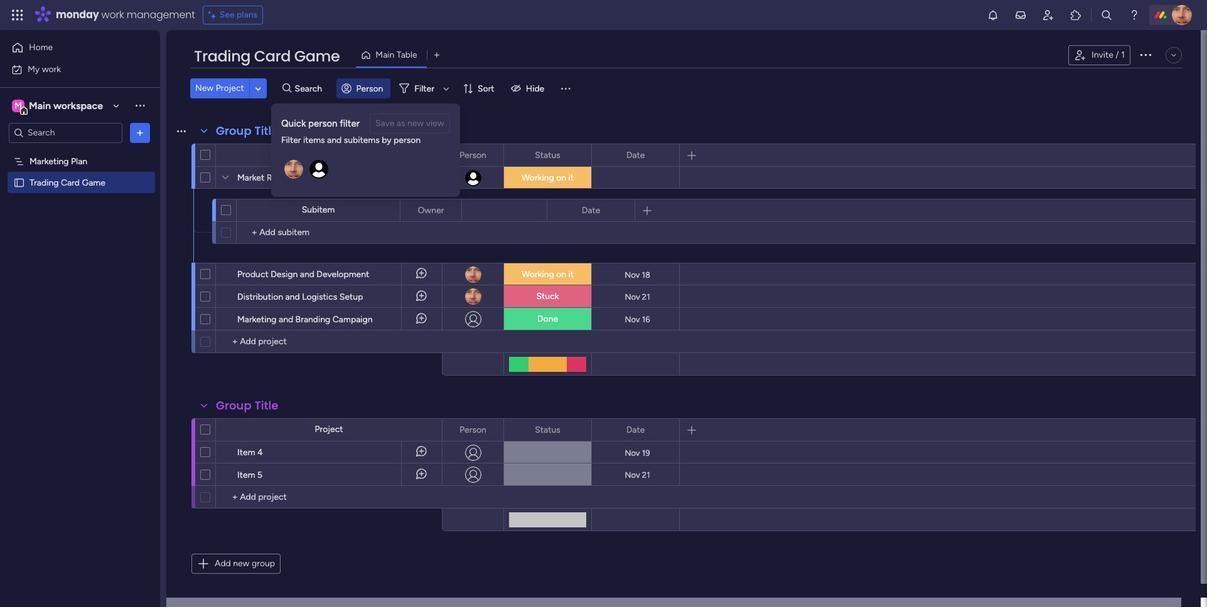 Task type: describe. For each thing, give the bounding box(es) containing it.
group title field for date
[[213, 123, 282, 139]]

invite / 1
[[1092, 50, 1125, 60]]

workspace options image
[[134, 99, 146, 112]]

18
[[642, 270, 650, 280]]

monday
[[56, 8, 99, 22]]

+ Add subitem text field
[[243, 225, 374, 240]]

item 5
[[237, 470, 262, 481]]

and down design at left top
[[285, 292, 300, 303]]

1
[[1121, 50, 1125, 60]]

date for bottom date field
[[626, 425, 645, 435]]

my
[[28, 64, 40, 74]]

sort
[[478, 83, 494, 94]]

subitem
[[302, 205, 335, 215]]

angle down image
[[255, 84, 261, 93]]

apps image
[[1070, 9, 1082, 21]]

arrow down image
[[439, 81, 454, 96]]

trading inside list box
[[30, 177, 59, 188]]

new
[[195, 83, 214, 94]]

product
[[237, 269, 269, 280]]

monday work management
[[56, 8, 195, 22]]

work for my
[[42, 64, 61, 74]]

filter for filter items and subitems by person
[[281, 135, 301, 146]]

group title for person
[[216, 123, 278, 139]]

market research and target audience analysis
[[237, 173, 421, 183]]

done
[[537, 314, 558, 325]]

nov for item 5
[[625, 470, 640, 480]]

trading card game inside field
[[194, 46, 340, 67]]

filter
[[340, 118, 360, 129]]

development
[[317, 269, 369, 280]]

title for person
[[255, 398, 278, 414]]

1 working on it from the top
[[522, 173, 574, 183]]

1 horizontal spatial options image
[[1138, 47, 1153, 62]]

2 nov from the top
[[625, 292, 640, 302]]

0 horizontal spatial person
[[308, 118, 337, 129]]

design
[[271, 269, 298, 280]]

Owner field
[[415, 204, 447, 218]]

management
[[127, 8, 195, 22]]

hide
[[526, 83, 544, 94]]

marketing and branding campaign
[[237, 315, 373, 325]]

and down distribution and logistics setup
[[279, 315, 293, 325]]

and for research
[[305, 173, 320, 183]]

person inside popup button
[[356, 83, 383, 94]]

market
[[237, 173, 264, 183]]

quick
[[281, 118, 306, 129]]

project for date
[[315, 424, 343, 435]]

main for main table
[[376, 50, 394, 60]]

1 21 from the top
[[642, 292, 650, 302]]

status field for person
[[532, 423, 564, 437]]

2 person field from the top
[[456, 423, 490, 437]]

workspace image
[[12, 99, 24, 113]]

invite members image
[[1042, 9, 1055, 21]]

add view image
[[434, 51, 439, 60]]

work for monday
[[101, 8, 124, 22]]

new project
[[195, 83, 244, 94]]

4
[[257, 448, 263, 458]]

game inside list box
[[82, 177, 105, 188]]

v2 search image
[[282, 81, 292, 96]]

audience
[[349, 173, 386, 183]]

help image
[[1128, 9, 1141, 21]]

my work
[[28, 64, 61, 74]]

date for the middle date field
[[582, 205, 600, 216]]

workspace
[[53, 99, 103, 111]]

sort button
[[458, 78, 502, 99]]

workspace selection element
[[12, 98, 105, 115]]

project inside button
[[216, 83, 244, 94]]

notifications image
[[987, 9, 999, 21]]

search everything image
[[1100, 9, 1113, 21]]

2 + add project text field from the top
[[222, 490, 436, 505]]

logistics
[[302, 292, 337, 303]]

hide button
[[506, 78, 552, 99]]

2 nov 21 from the top
[[625, 470, 650, 480]]

group title field for person
[[213, 398, 282, 414]]

see plans
[[220, 9, 257, 20]]

select product image
[[11, 9, 24, 21]]

owner
[[418, 205, 444, 216]]

campaign
[[333, 315, 373, 325]]

2 21 from the top
[[642, 470, 650, 480]]

Search in workspace field
[[26, 126, 105, 140]]

Search field
[[292, 80, 329, 97]]

card inside trading card game field
[[254, 46, 291, 67]]

nov 19
[[625, 449, 650, 458]]

Trading Card Game field
[[191, 46, 343, 67]]

and for items
[[327, 135, 342, 146]]

card inside list box
[[61, 177, 80, 188]]

add new group button
[[191, 554, 281, 574]]

plan
[[71, 156, 87, 167]]



Task type: locate. For each thing, give the bounding box(es) containing it.
1 horizontal spatial filter
[[415, 83, 434, 94]]

trading right "public board" icon
[[30, 177, 59, 188]]

1 horizontal spatial work
[[101, 8, 124, 22]]

0 horizontal spatial game
[[82, 177, 105, 188]]

group title
[[216, 123, 278, 139], [216, 398, 278, 414]]

options image right 1
[[1138, 47, 1153, 62]]

new project button
[[190, 78, 249, 99]]

nov 18
[[625, 270, 650, 280]]

Person field
[[456, 148, 490, 162], [456, 423, 490, 437]]

add new group
[[215, 559, 275, 569]]

game inside trading card game field
[[294, 46, 340, 67]]

filter inside popup button
[[415, 83, 434, 94]]

marketing for marketing and branding campaign
[[237, 315, 277, 325]]

trading
[[194, 46, 250, 67], [30, 177, 59, 188]]

card up angle down icon
[[254, 46, 291, 67]]

1 working from the top
[[522, 173, 554, 183]]

card down plan
[[61, 177, 80, 188]]

m
[[14, 100, 22, 111]]

2 it from the top
[[568, 269, 574, 280]]

1 horizontal spatial main
[[376, 50, 394, 60]]

person
[[356, 83, 383, 94], [460, 150, 486, 160], [460, 425, 486, 435]]

and for design
[[300, 269, 314, 280]]

0 vertical spatial item
[[237, 448, 255, 458]]

research
[[267, 173, 303, 183]]

1 vertical spatial filter
[[281, 135, 301, 146]]

marketing plan
[[30, 156, 87, 167]]

item left 4
[[237, 448, 255, 458]]

1 horizontal spatial person
[[394, 135, 421, 146]]

marketing down the 'distribution'
[[237, 315, 277, 325]]

setup
[[339, 292, 363, 303]]

1 vertical spatial person field
[[456, 423, 490, 437]]

Group Title field
[[213, 123, 282, 139], [213, 398, 282, 414]]

0 vertical spatial title
[[255, 123, 278, 139]]

my work button
[[8, 59, 135, 79]]

1 item from the top
[[237, 448, 255, 458]]

person right by
[[394, 135, 421, 146]]

person button
[[336, 78, 391, 99]]

date for top date field
[[626, 150, 645, 160]]

Status field
[[532, 148, 564, 162], [532, 423, 564, 437]]

0 vertical spatial card
[[254, 46, 291, 67]]

invite / 1 button
[[1068, 45, 1131, 65]]

2 status from the top
[[535, 425, 560, 435]]

1 on from the top
[[556, 173, 566, 183]]

list box
[[0, 148, 160, 363]]

game
[[294, 46, 340, 67], [82, 177, 105, 188]]

0 horizontal spatial trading
[[30, 177, 59, 188]]

2 vertical spatial person
[[460, 425, 486, 435]]

stuck
[[536, 291, 559, 302]]

1 vertical spatial status
[[535, 425, 560, 435]]

main inside the workspace selection element
[[29, 99, 51, 111]]

project
[[216, 83, 244, 94], [315, 149, 343, 160], [315, 424, 343, 435]]

1 vertical spatial status field
[[532, 423, 564, 437]]

1 vertical spatial date
[[582, 205, 600, 216]]

marketing for marketing plan
[[30, 156, 69, 167]]

main left table
[[376, 50, 394, 60]]

game down plan
[[82, 177, 105, 188]]

main table button
[[356, 45, 427, 65]]

nov left 18
[[625, 270, 640, 280]]

1 vertical spatial date field
[[579, 204, 603, 218]]

0 horizontal spatial work
[[42, 64, 61, 74]]

4 nov from the top
[[625, 449, 640, 458]]

0 vertical spatial marketing
[[30, 156, 69, 167]]

21 down 19
[[642, 470, 650, 480]]

and left target on the top of page
[[305, 173, 320, 183]]

0 vertical spatial main
[[376, 50, 394, 60]]

by
[[382, 135, 391, 146]]

5
[[257, 470, 262, 481]]

0 vertical spatial status field
[[532, 148, 564, 162]]

0 horizontal spatial options image
[[134, 126, 146, 139]]

trading up new project
[[194, 46, 250, 67]]

nov 21 down nov 18
[[625, 292, 650, 302]]

options image down workspace options icon
[[134, 126, 146, 139]]

group title up item 4
[[216, 398, 278, 414]]

plans
[[237, 9, 257, 20]]

home
[[29, 42, 53, 53]]

16
[[642, 315, 650, 324]]

add
[[215, 559, 231, 569]]

public board image
[[13, 177, 25, 189]]

/
[[1116, 50, 1119, 60]]

1 vertical spatial trading card game
[[30, 177, 105, 188]]

0 vertical spatial trading
[[194, 46, 250, 67]]

filter down the quick
[[281, 135, 301, 146]]

0 vertical spatial group title
[[216, 123, 278, 139]]

it
[[568, 173, 574, 183], [568, 269, 574, 280]]

nov 21 down nov 19
[[625, 470, 650, 480]]

1 title from the top
[[255, 123, 278, 139]]

marketing inside list box
[[30, 156, 69, 167]]

item for item 5
[[237, 470, 255, 481]]

status for date
[[535, 425, 560, 435]]

nov down nov 19
[[625, 470, 640, 480]]

1 vertical spatial group title
[[216, 398, 278, 414]]

2 vertical spatial date field
[[623, 423, 648, 437]]

new
[[233, 559, 250, 569]]

nov for marketing and branding campaign
[[625, 315, 640, 324]]

1 vertical spatial work
[[42, 64, 61, 74]]

nov left 19
[[625, 449, 640, 458]]

1 vertical spatial on
[[556, 269, 566, 280]]

2 item from the top
[[237, 470, 255, 481]]

0 vertical spatial trading card game
[[194, 46, 340, 67]]

person up items
[[308, 118, 337, 129]]

and right design at left top
[[300, 269, 314, 280]]

1 horizontal spatial trading
[[194, 46, 250, 67]]

options image
[[1138, 47, 1153, 62], [134, 126, 146, 139]]

0 vertical spatial it
[[568, 173, 574, 183]]

1 vertical spatial it
[[568, 269, 574, 280]]

1 vertical spatial game
[[82, 177, 105, 188]]

item for item 4
[[237, 448, 255, 458]]

2 status field from the top
[[532, 423, 564, 437]]

and right items
[[327, 135, 342, 146]]

main
[[376, 50, 394, 60], [29, 99, 51, 111]]

1 vertical spatial item
[[237, 470, 255, 481]]

menu image
[[559, 82, 572, 95]]

2 group title from the top
[[216, 398, 278, 414]]

0 vertical spatial 21
[[642, 292, 650, 302]]

card
[[254, 46, 291, 67], [61, 177, 80, 188]]

main workspace
[[29, 99, 103, 111]]

1 vertical spatial main
[[29, 99, 51, 111]]

1 vertical spatial working on it
[[522, 269, 574, 280]]

group title field down angle down icon
[[213, 123, 282, 139]]

0 horizontal spatial card
[[61, 177, 80, 188]]

main table
[[376, 50, 417, 60]]

0 vertical spatial group
[[216, 123, 252, 139]]

1 horizontal spatial card
[[254, 46, 291, 67]]

working
[[522, 173, 554, 183], [522, 269, 554, 280]]

person
[[308, 118, 337, 129], [394, 135, 421, 146]]

working on it
[[522, 173, 574, 183], [522, 269, 574, 280]]

status field for date
[[532, 148, 564, 162]]

1 vertical spatial nov 21
[[625, 470, 650, 480]]

filter for filter
[[415, 83, 434, 94]]

1 vertical spatial 21
[[642, 470, 650, 480]]

group up item 4
[[216, 398, 252, 414]]

list box containing marketing plan
[[0, 148, 160, 363]]

1 vertical spatial title
[[255, 398, 278, 414]]

1 horizontal spatial trading card game
[[194, 46, 340, 67]]

1 vertical spatial working
[[522, 269, 554, 280]]

1 vertical spatial marketing
[[237, 315, 277, 325]]

main right "workspace" icon
[[29, 99, 51, 111]]

work right my
[[42, 64, 61, 74]]

group
[[252, 559, 275, 569]]

item
[[237, 448, 255, 458], [237, 470, 255, 481]]

filter items and subitems by person
[[281, 135, 421, 146]]

group down new project button
[[216, 123, 252, 139]]

0 vertical spatial date
[[626, 150, 645, 160]]

project for person
[[315, 149, 343, 160]]

1 vertical spatial + add project text field
[[222, 490, 436, 505]]

main inside button
[[376, 50, 394, 60]]

group
[[216, 123, 252, 139], [216, 398, 252, 414]]

Date field
[[623, 148, 648, 162], [579, 204, 603, 218], [623, 423, 648, 437]]

0 horizontal spatial trading card game
[[30, 177, 105, 188]]

trading inside field
[[194, 46, 250, 67]]

0 vertical spatial group title field
[[213, 123, 282, 139]]

nov 16
[[625, 315, 650, 324]]

item 4
[[237, 448, 263, 458]]

1 + add project text field from the top
[[222, 335, 436, 350]]

1 group title field from the top
[[213, 123, 282, 139]]

2 vertical spatial project
[[315, 424, 343, 435]]

0 vertical spatial working
[[522, 173, 554, 183]]

nov left 16
[[625, 315, 640, 324]]

trading card game
[[194, 46, 340, 67], [30, 177, 105, 188]]

19
[[642, 449, 650, 458]]

+ Add project text field
[[222, 335, 436, 350], [222, 490, 436, 505]]

0 horizontal spatial filter
[[281, 135, 301, 146]]

james peterson image
[[1172, 5, 1192, 25]]

target
[[322, 173, 347, 183]]

status for person
[[535, 150, 560, 160]]

1 status from the top
[[535, 150, 560, 160]]

1 nov from the top
[[625, 270, 640, 280]]

expand board header image
[[1169, 50, 1179, 60]]

0 vertical spatial project
[[216, 83, 244, 94]]

main for main workspace
[[29, 99, 51, 111]]

and
[[327, 135, 342, 146], [305, 173, 320, 183], [300, 269, 314, 280], [285, 292, 300, 303], [279, 315, 293, 325]]

2 working on it from the top
[[522, 269, 574, 280]]

2 title from the top
[[255, 398, 278, 414]]

0 horizontal spatial marketing
[[30, 156, 69, 167]]

group for date
[[216, 398, 252, 414]]

invite
[[1092, 50, 1114, 60]]

1 vertical spatial trading
[[30, 177, 59, 188]]

table
[[397, 50, 417, 60]]

2 vertical spatial date
[[626, 425, 645, 435]]

filter left arrow down 'icon'
[[415, 83, 434, 94]]

title
[[255, 123, 278, 139], [255, 398, 278, 414]]

title left the quick
[[255, 123, 278, 139]]

group title field up item 4
[[213, 398, 282, 414]]

nov down nov 18
[[625, 292, 640, 302]]

date
[[626, 150, 645, 160], [582, 205, 600, 216], [626, 425, 645, 435]]

1 person field from the top
[[456, 148, 490, 162]]

1 vertical spatial person
[[460, 150, 486, 160]]

2 working from the top
[[522, 269, 554, 280]]

title for date
[[255, 123, 278, 139]]

1 group from the top
[[216, 123, 252, 139]]

option
[[0, 150, 160, 153]]

group title down angle down icon
[[216, 123, 278, 139]]

1 status field from the top
[[532, 148, 564, 162]]

branding
[[295, 315, 330, 325]]

1 nov 21 from the top
[[625, 292, 650, 302]]

2 on from the top
[[556, 269, 566, 280]]

filter
[[415, 83, 434, 94], [281, 135, 301, 146]]

nov for product design and development
[[625, 270, 640, 280]]

1 it from the top
[[568, 173, 574, 183]]

product design and development
[[237, 269, 369, 280]]

1 group title from the top
[[216, 123, 278, 139]]

group for person
[[216, 123, 252, 139]]

status
[[535, 150, 560, 160], [535, 425, 560, 435]]

0 vertical spatial person field
[[456, 148, 490, 162]]

marketing left plan
[[30, 156, 69, 167]]

2 group from the top
[[216, 398, 252, 414]]

0 vertical spatial filter
[[415, 83, 434, 94]]

marketing
[[30, 156, 69, 167], [237, 315, 277, 325]]

distribution
[[237, 292, 283, 303]]

1 vertical spatial person
[[394, 135, 421, 146]]

distribution and logistics setup
[[237, 292, 363, 303]]

home button
[[8, 38, 135, 58]]

on
[[556, 173, 566, 183], [556, 269, 566, 280]]

title up 4
[[255, 398, 278, 414]]

quick person filter
[[281, 118, 360, 129]]

0 vertical spatial status
[[535, 150, 560, 160]]

work right monday
[[101, 8, 124, 22]]

1 vertical spatial project
[[315, 149, 343, 160]]

subitems
[[344, 135, 380, 146]]

1 horizontal spatial game
[[294, 46, 340, 67]]

items
[[303, 135, 325, 146]]

3 nov from the top
[[625, 315, 640, 324]]

1 vertical spatial options image
[[134, 126, 146, 139]]

game up search field
[[294, 46, 340, 67]]

0 vertical spatial date field
[[623, 148, 648, 162]]

0 vertical spatial working on it
[[522, 173, 574, 183]]

trading card game up angle down icon
[[194, 46, 340, 67]]

2 group title field from the top
[[213, 398, 282, 414]]

0 vertical spatial + add project text field
[[222, 335, 436, 350]]

0 vertical spatial work
[[101, 8, 124, 22]]

inbox image
[[1014, 9, 1027, 21]]

1 vertical spatial group title field
[[213, 398, 282, 414]]

analysis
[[388, 173, 421, 183]]

filter button
[[394, 78, 454, 99]]

0 vertical spatial person
[[356, 83, 383, 94]]

0 vertical spatial game
[[294, 46, 340, 67]]

nov 21
[[625, 292, 650, 302], [625, 470, 650, 480]]

nov
[[625, 270, 640, 280], [625, 292, 640, 302], [625, 315, 640, 324], [625, 449, 640, 458], [625, 470, 640, 480]]

0 vertical spatial person
[[308, 118, 337, 129]]

21
[[642, 292, 650, 302], [642, 470, 650, 480]]

0 vertical spatial on
[[556, 173, 566, 183]]

group title for date
[[216, 398, 278, 414]]

21 down 18
[[642, 292, 650, 302]]

5 nov from the top
[[625, 470, 640, 480]]

work inside button
[[42, 64, 61, 74]]

item left 5
[[237, 470, 255, 481]]

0 vertical spatial nov 21
[[625, 292, 650, 302]]

1 vertical spatial card
[[61, 177, 80, 188]]

1 vertical spatial group
[[216, 398, 252, 414]]

see
[[220, 9, 235, 20]]

1 horizontal spatial marketing
[[237, 315, 277, 325]]

trading card game down marketing plan
[[30, 177, 105, 188]]

see plans button
[[203, 6, 263, 24]]

0 horizontal spatial main
[[29, 99, 51, 111]]

0 vertical spatial options image
[[1138, 47, 1153, 62]]

work
[[101, 8, 124, 22], [42, 64, 61, 74]]



Task type: vqa. For each thing, say whether or not it's contained in the screenshot.
the Nov 16, 2023
no



